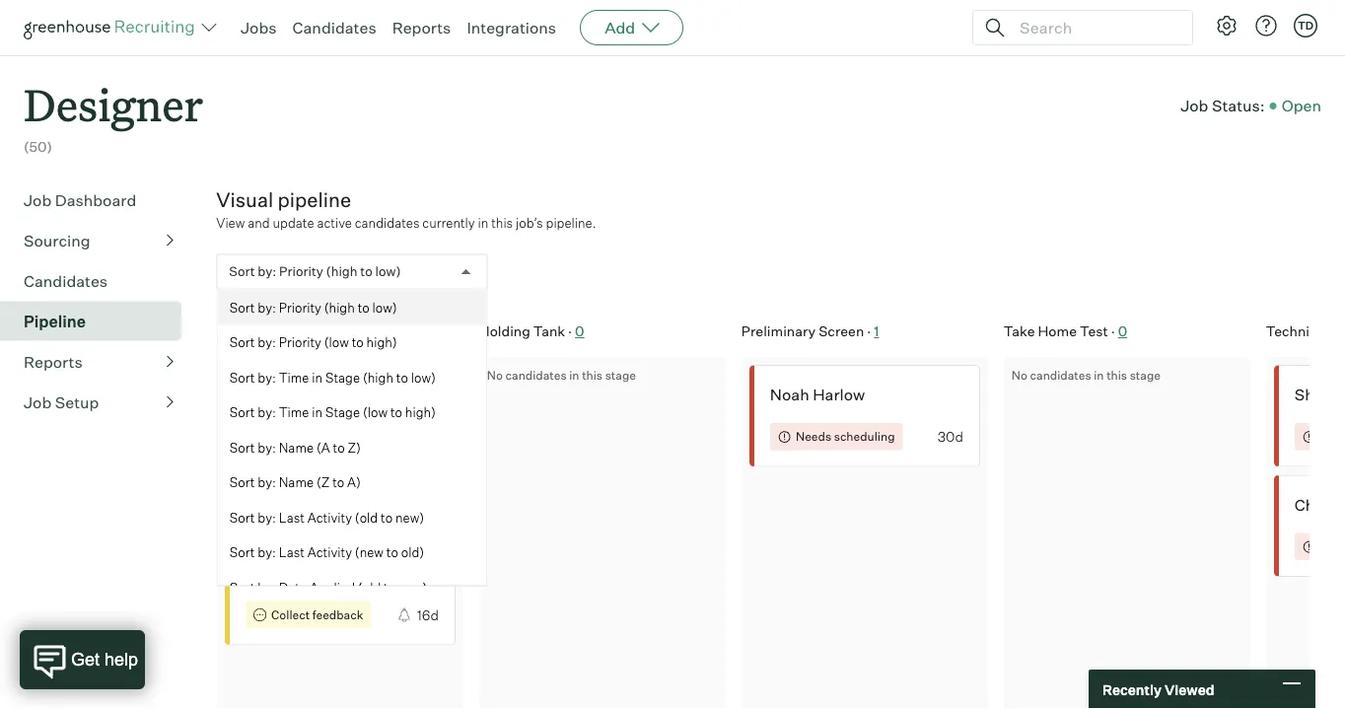 Task type: vqa. For each thing, say whether or not it's contained in the screenshot.
"All Jobs Summary" link
no



Task type: describe. For each thing, give the bounding box(es) containing it.
jobs
[[241, 18, 277, 37]]

stage for take home test · 0
[[1130, 367, 1161, 382]]

to up 2
[[357, 299, 369, 315]]

job setup link
[[24, 390, 174, 414]]

visual
[[216, 187, 273, 212]]

1 feedback from the top
[[312, 470, 363, 484]]

sourcing link
[[24, 229, 174, 252]]

1 vertical spatial review
[[358, 374, 404, 391]]

currently
[[423, 215, 475, 231]]

in inside open in app review link
[[313, 374, 325, 391]]

job setup
[[24, 392, 99, 412]]

no candidates in this stage for test
[[1012, 367, 1161, 382]]

0 vertical spatial (low
[[324, 334, 349, 350]]

(old for applied
[[357, 579, 381, 595]]

name for (a
[[278, 439, 313, 455]]

pipeline
[[24, 311, 86, 331]]

1 collect from the top
[[271, 470, 309, 484]]

2 vertical spatial low)
[[411, 369, 435, 385]]

by: up sort by: time in stage (high to low) at the bottom left
[[257, 334, 276, 350]]

update
[[273, 215, 314, 231]]

no candidates in this stage for ·
[[487, 367, 636, 382]]

z)
[[347, 439, 361, 455]]

0 horizontal spatial high)
[[366, 334, 397, 350]]

job for job status:
[[1181, 96, 1209, 116]]

recently viewed
[[1103, 681, 1215, 698]]

job dashboard link
[[24, 188, 174, 212]]

by: up tim
[[257, 404, 276, 420]]

designer link
[[24, 55, 203, 137]]

job's
[[516, 215, 543, 231]]

time for sort by: time in stage (high to low)
[[278, 369, 309, 385]]

sort by: priority (low to high)
[[229, 334, 397, 350]]

Search text field
[[1015, 13, 1175, 42]]

2 collect feedback from the top
[[271, 607, 363, 622]]

preliminary
[[741, 322, 815, 340]]

needs scheduling
[[796, 429, 895, 444]]

1
[[874, 322, 879, 340]]

td
[[1298, 19, 1314, 32]]

open for open in app review
[[275, 374, 310, 391]]

3 sort from the top
[[229, 334, 254, 350]]

1 vertical spatial candidates
[[24, 271, 108, 291]]

this inside visual pipeline view and update active candidates currently in this job's pipeline.
[[491, 215, 513, 231]]

dashboard
[[55, 190, 136, 210]]

configure image
[[1215, 14, 1239, 37]]

1 horizontal spatial (low
[[362, 404, 387, 420]]

app
[[328, 374, 355, 391]]

1 0 from the left
[[575, 322, 584, 340]]

setup
[[55, 392, 99, 412]]

applied
[[309, 579, 355, 595]]

(z
[[316, 474, 329, 490]]

sharpa
[[1295, 384, 1346, 404]]

to right (z
[[332, 474, 344, 490]]

(a
[[316, 439, 330, 455]]

technical
[[1266, 322, 1328, 340]]

sort by: date applied (old to new)
[[229, 579, 427, 595]]

application
[[216, 322, 290, 340]]

burton
[[278, 425, 329, 445]]

(50)
[[24, 138, 52, 156]]

take
[[1004, 322, 1035, 340]]

1 horizontal spatial reports
[[392, 18, 451, 37]]

sort by: last activity (new to old)
[[229, 544, 424, 560]]

1 horizontal spatial candidates
[[293, 18, 376, 37]]

noah
[[770, 384, 809, 404]]

sort by: name (z to a)
[[229, 474, 361, 490]]

1 vertical spatial priority
[[278, 299, 321, 315]]

4 sort from the top
[[229, 369, 254, 385]]

harlow
[[813, 384, 865, 404]]

(old for activity
[[354, 509, 378, 525]]

activity for (old
[[307, 509, 352, 525]]

take home test · 0
[[1004, 322, 1127, 340]]

technical int
[[1266, 322, 1346, 340]]

activity for (new
[[307, 544, 352, 560]]

and
[[248, 215, 270, 231]]

status:
[[1212, 96, 1265, 116]]

by: left burton
[[257, 439, 276, 455]]

candidates inside visual pipeline view and update active candidates currently in this job's pipeline.
[[355, 215, 420, 231]]

view
[[216, 215, 245, 231]]

integrations
[[467, 18, 557, 37]]

stage for (low
[[325, 404, 360, 420]]

internal
[[253, 536, 295, 551]]

8 sort from the top
[[229, 509, 254, 525]]

to left z)
[[333, 439, 344, 455]]

needs
[[796, 429, 831, 444]]

job for job setup
[[24, 392, 52, 412]]

0 horizontal spatial candidates link
[[24, 269, 174, 293]]

2 sort by: priority (high to low) from the top
[[229, 299, 397, 315]]

application review · 2
[[216, 322, 358, 340]]

technical int link
[[1266, 321, 1346, 341]]

open for open
[[1282, 96, 1322, 116]]

a)
[[347, 474, 361, 490]]

1 vertical spatial reports link
[[24, 350, 174, 374]]

tim burton
[[245, 425, 329, 445]]

noah harlow
[[770, 384, 865, 404]]

7 sort from the top
[[229, 474, 254, 490]]

1 horizontal spatial reports link
[[392, 18, 451, 37]]

sourcing
[[24, 231, 90, 250]]

job status:
[[1181, 96, 1265, 116]]

(new
[[354, 544, 383, 560]]

open in app review link
[[224, 365, 455, 400]]

0 vertical spatial candidates link
[[293, 18, 376, 37]]

to right app
[[396, 369, 408, 385]]

preliminary screen · 1
[[741, 322, 879, 340]]

by: up internal
[[257, 509, 276, 525]]

janet
[[245, 562, 287, 582]]

greenhouse recruiting image
[[24, 16, 201, 39]]

2
[[350, 322, 358, 340]]

2 collect from the top
[[271, 607, 309, 622]]

1 collect feedback from the top
[[271, 470, 363, 484]]

janet wong
[[245, 562, 333, 582]]

stage for holding tank · 0
[[605, 367, 636, 382]]

0 horizontal spatial review
[[293, 322, 340, 340]]

0 vertical spatial (high
[[326, 264, 358, 280]]

wong
[[290, 562, 333, 582]]

1 vertical spatial (high
[[324, 299, 354, 315]]

candidates for take
[[1030, 367, 1091, 382]]

0 vertical spatial priority
[[279, 264, 323, 280]]

add button
[[580, 10, 684, 45]]

2 sort from the top
[[229, 299, 254, 315]]

new) for sort by: last activity (old to new)
[[395, 509, 424, 525]]



Task type: locate. For each thing, give the bounding box(es) containing it.
new) up old)
[[395, 509, 424, 525]]

sort by: priority (high to low) down active
[[229, 264, 401, 280]]

candidates link right jobs link
[[293, 18, 376, 37]]

activity
[[307, 509, 352, 525], [307, 544, 352, 560]]

stage
[[325, 369, 360, 385], [325, 404, 360, 420]]

· for screen
[[867, 322, 871, 340]]

in
[[478, 215, 489, 231], [569, 367, 579, 382], [1094, 367, 1104, 382], [312, 369, 322, 385], [313, 374, 325, 391], [312, 404, 322, 420]]

christin
[[1295, 494, 1346, 514]]

1 vertical spatial (old
[[357, 579, 381, 595]]

sharpa button
[[1274, 365, 1346, 467], [1274, 365, 1346, 467]]

by: up janet
[[257, 544, 276, 560]]

0 horizontal spatial reports
[[24, 352, 83, 372]]

1 vertical spatial sort by: priority (high to low)
[[229, 299, 397, 315]]

1 no candidates in this stage from the left
[[487, 367, 636, 382]]

0 vertical spatial open
[[1282, 96, 1322, 116]]

candidates down sourcing
[[24, 271, 108, 291]]

1 vertical spatial open
[[275, 374, 310, 391]]

1 vertical spatial (low
[[362, 404, 387, 420]]

designer
[[24, 75, 203, 133]]

tank
[[533, 322, 565, 340]]

1 vertical spatial reports
[[24, 352, 83, 372]]

no for holding
[[487, 367, 503, 382]]

candidates right jobs link
[[293, 18, 376, 37]]

pipeline.
[[546, 215, 596, 231]]

2 · from the left
[[568, 322, 572, 340]]

collect feedback down (a
[[271, 470, 363, 484]]

time down sort by: priority (low to high)
[[278, 369, 309, 385]]

1 vertical spatial candidates link
[[24, 269, 174, 293]]

0 vertical spatial last
[[278, 509, 304, 525]]

1 horizontal spatial candidates link
[[293, 18, 376, 37]]

2 feedback from the top
[[312, 607, 363, 622]]

2 vertical spatial (high
[[362, 369, 393, 385]]

0 horizontal spatial candidates
[[24, 271, 108, 291]]

10 sort from the top
[[229, 579, 254, 595]]

1 name from the top
[[278, 439, 313, 455]]

1 vertical spatial collect feedback
[[271, 607, 363, 622]]

to down open in app review link
[[390, 404, 402, 420]]

stage for (high
[[325, 369, 360, 385]]

· left 2
[[343, 322, 347, 340]]

reports inside 'link'
[[24, 352, 83, 372]]

1 horizontal spatial candidates
[[505, 367, 566, 382]]

0 horizontal spatial candidates
[[355, 215, 420, 231]]

date
[[278, 579, 306, 595]]

to up (new
[[380, 509, 392, 525]]

activity up wong on the left bottom of the page
[[307, 544, 352, 560]]

candidates
[[355, 215, 420, 231], [505, 367, 566, 382], [1030, 367, 1091, 382]]

integrations link
[[467, 18, 557, 37]]

· for tank
[[568, 322, 572, 340]]

0 horizontal spatial reports link
[[24, 350, 174, 374]]

int
[[1331, 322, 1346, 340]]

feedback
[[312, 470, 363, 484], [312, 607, 363, 622]]

home
[[1038, 322, 1077, 340]]

1 stage from the top
[[325, 369, 360, 385]]

0 horizontal spatial no candidates in this stage
[[487, 367, 636, 382]]

5 sort from the top
[[229, 404, 254, 420]]

4 · from the left
[[1111, 322, 1115, 340]]

new) for sort by: date applied (old to new)
[[398, 579, 427, 595]]

1 vertical spatial collect
[[271, 607, 309, 622]]

· right tank
[[568, 322, 572, 340]]

0 vertical spatial activity
[[307, 509, 352, 525]]

test
[[1080, 322, 1108, 340]]

· right test
[[1111, 322, 1115, 340]]

1 sort by: priority (high to low) from the top
[[229, 264, 401, 280]]

1 no from the left
[[487, 367, 503, 382]]

2 name from the top
[[278, 474, 313, 490]]

add
[[605, 18, 635, 37]]

1 time from the top
[[278, 369, 309, 385]]

pipeline
[[278, 187, 351, 212]]

0 right tank
[[575, 322, 584, 340]]

sort by: last activity (old to new)
[[229, 509, 424, 525]]

this down test
[[1106, 367, 1127, 382]]

review left 2
[[293, 322, 340, 340]]

stage up sort by: time in stage (low to high)
[[325, 369, 360, 385]]

1 vertical spatial feedback
[[312, 607, 363, 622]]

priority
[[279, 264, 323, 280], [278, 299, 321, 315], [278, 334, 321, 350]]

to
[[360, 264, 373, 280], [357, 299, 369, 315], [351, 334, 363, 350], [396, 369, 408, 385], [390, 404, 402, 420], [333, 439, 344, 455], [332, 474, 344, 490], [380, 509, 392, 525], [386, 544, 398, 560], [383, 579, 395, 595]]

open down sort by: priority (low to high)
[[275, 374, 310, 391]]

0 vertical spatial name
[[278, 439, 313, 455]]

sort by: name (a to z)
[[229, 439, 361, 455]]

job for job dashboard
[[24, 190, 52, 210]]

td button
[[1290, 10, 1322, 41]]

2 horizontal spatial candidates
[[1030, 367, 1091, 382]]

job
[[1181, 96, 1209, 116], [24, 190, 52, 210], [24, 392, 52, 412]]

active
[[317, 215, 352, 231]]

open
[[1282, 96, 1322, 116], [275, 374, 310, 391]]

0 horizontal spatial no
[[487, 367, 503, 382]]

job left setup
[[24, 392, 52, 412]]

to left old)
[[386, 544, 398, 560]]

collect down date
[[271, 607, 309, 622]]

no candidates in this stage down test
[[1012, 367, 1161, 382]]

(high down active
[[326, 264, 358, 280]]

30d
[[937, 428, 963, 445]]

time for sort by: time in stage (low to high)
[[278, 404, 309, 420]]

candidates for holding
[[505, 367, 566, 382]]

last for sort by: last activity (new to old)
[[278, 544, 304, 560]]

(old up (new
[[354, 509, 378, 525]]

1 · from the left
[[343, 322, 347, 340]]

this left job's
[[491, 215, 513, 231]]

sort by: priority (high to low) up sort by: priority (low to high)
[[229, 299, 397, 315]]

collect down sort by: name (a to z)
[[271, 470, 309, 484]]

(high up 2
[[324, 299, 354, 315]]

(old down (new
[[357, 579, 381, 595]]

1 vertical spatial name
[[278, 474, 313, 490]]

candidates right active
[[355, 215, 420, 231]]

this for holding
[[582, 367, 602, 382]]

0 vertical spatial stage
[[325, 369, 360, 385]]

review
[[293, 322, 340, 340], [358, 374, 404, 391]]

priority down update
[[279, 264, 323, 280]]

open in app review
[[275, 374, 404, 391]]

holding tank · 0
[[479, 322, 584, 340]]

job dashboard
[[24, 190, 136, 210]]

1 horizontal spatial no candidates in this stage
[[1012, 367, 1161, 382]]

1 sort from the top
[[229, 264, 255, 280]]

jobs link
[[241, 18, 277, 37]]

1 horizontal spatial 0
[[1118, 322, 1127, 340]]

2 activity from the top
[[307, 544, 352, 560]]

time up tim burton
[[278, 404, 309, 420]]

activity up sort by: last activity (new to old)
[[307, 509, 352, 525]]

candidates down the home at the top
[[1030, 367, 1091, 382]]

in inside visual pipeline view and update active candidates currently in this job's pipeline.
[[478, 215, 489, 231]]

16d
[[417, 606, 438, 623]]

2 no candidates in this stage from the left
[[1012, 367, 1161, 382]]

review right app
[[358, 374, 404, 391]]

high) right 2
[[366, 334, 397, 350]]

low) right app
[[411, 369, 435, 385]]

candidates down the holding tank · 0
[[505, 367, 566, 382]]

low)
[[375, 264, 401, 280], [372, 299, 397, 315], [411, 369, 435, 385]]

no down holding
[[487, 367, 503, 382]]

2 vertical spatial job
[[24, 392, 52, 412]]

scheduling
[[834, 429, 895, 444]]

this for take
[[1106, 367, 1127, 382]]

0 horizontal spatial 0
[[575, 322, 584, 340]]

candidates link up pipeline link
[[24, 269, 174, 293]]

1 horizontal spatial high)
[[405, 404, 435, 420]]

priority up application review · 2
[[278, 299, 321, 315]]

collect feedback
[[271, 470, 363, 484], [271, 607, 363, 622]]

· for review
[[343, 322, 347, 340]]

visual pipeline view and update active candidates currently in this job's pipeline.
[[216, 187, 596, 231]]

1 activity from the top
[[307, 509, 352, 525]]

(high
[[326, 264, 358, 280], [324, 299, 354, 315], [362, 369, 393, 385]]

2 no from the left
[[1012, 367, 1027, 382]]

9 sort from the top
[[229, 544, 254, 560]]

old)
[[401, 544, 424, 560]]

sort by: time in stage (high to low)
[[229, 369, 435, 385]]

0 vertical spatial collect
[[271, 470, 309, 484]]

0 right test
[[1118, 322, 1127, 340]]

1 vertical spatial time
[[278, 404, 309, 420]]

last for sort by: last activity (old to new)
[[278, 509, 304, 525]]

(low down open in app review link
[[362, 404, 387, 420]]

2 last from the top
[[278, 544, 304, 560]]

stage down open in app review link
[[325, 404, 360, 420]]

1 stage from the left
[[605, 367, 636, 382]]

1 horizontal spatial review
[[358, 374, 404, 391]]

by: up application
[[257, 299, 276, 315]]

(low left 2
[[324, 334, 349, 350]]

0 vertical spatial reports link
[[392, 18, 451, 37]]

by: left date
[[257, 579, 276, 595]]

no candidates in this stage down tank
[[487, 367, 636, 382]]

1 horizontal spatial no
[[1012, 367, 1027, 382]]

0 vertical spatial collect feedback
[[271, 470, 363, 484]]

1 horizontal spatial this
[[582, 367, 602, 382]]

0 vertical spatial low)
[[375, 264, 401, 280]]

1 vertical spatial low)
[[372, 299, 397, 315]]

0 vertical spatial time
[[278, 369, 309, 385]]

sort by: priority (high to low)
[[229, 264, 401, 280], [229, 299, 397, 315]]

0 vertical spatial review
[[293, 322, 340, 340]]

pipeline link
[[24, 309, 174, 333]]

candidates
[[293, 18, 376, 37], [24, 271, 108, 291]]

job left status: on the right top
[[1181, 96, 1209, 116]]

reports down pipeline at the left of page
[[24, 352, 83, 372]]

new)
[[395, 509, 424, 525], [398, 579, 427, 595]]

sort by: time in stage (low to high)
[[229, 404, 435, 420]]

0 vertical spatial feedback
[[312, 470, 363, 484]]

1 horizontal spatial open
[[1282, 96, 1322, 116]]

by: down sort by: name (a to z)
[[257, 474, 276, 490]]

priority up sort by: time in stage (high to low) at the bottom left
[[278, 334, 321, 350]]

collect feedback down 'sort by: date applied (old to new)'
[[271, 607, 363, 622]]

feedback down "applied"
[[312, 607, 363, 622]]

(high right app
[[362, 369, 393, 385]]

0 vertical spatial candidates
[[293, 18, 376, 37]]

0 horizontal spatial open
[[275, 374, 310, 391]]

1 horizontal spatial stage
[[1130, 367, 1161, 382]]

1 vertical spatial stage
[[325, 404, 360, 420]]

by:
[[258, 264, 276, 280], [257, 299, 276, 315], [257, 334, 276, 350], [257, 369, 276, 385], [257, 404, 276, 420], [257, 439, 276, 455], [257, 474, 276, 490], [257, 509, 276, 525], [257, 544, 276, 560], [257, 579, 276, 595]]

sort
[[229, 264, 255, 280], [229, 299, 254, 315], [229, 334, 254, 350], [229, 369, 254, 385], [229, 404, 254, 420], [229, 439, 254, 455], [229, 474, 254, 490], [229, 509, 254, 525], [229, 544, 254, 560], [229, 579, 254, 595]]

job inside job setup link
[[24, 392, 52, 412]]

1 vertical spatial new)
[[398, 579, 427, 595]]

by: down application
[[257, 369, 276, 385]]

recently
[[1103, 681, 1162, 698]]

reports left integrations link
[[392, 18, 451, 37]]

designer (50)
[[24, 75, 203, 156]]

1 last from the top
[[278, 509, 304, 525]]

1 vertical spatial job
[[24, 190, 52, 210]]

0 vertical spatial new)
[[395, 509, 424, 525]]

open right status: on the right top
[[1282, 96, 1322, 116]]

last up janet wong
[[278, 544, 304, 560]]

name
[[278, 439, 313, 455], [278, 474, 313, 490]]

td button
[[1294, 14, 1318, 37]]

0 horizontal spatial (low
[[324, 334, 349, 350]]

1 vertical spatial activity
[[307, 544, 352, 560]]

0 horizontal spatial this
[[491, 215, 513, 231]]

screen
[[818, 322, 864, 340]]

name left (a
[[278, 439, 313, 455]]

this
[[491, 215, 513, 231], [582, 367, 602, 382], [1106, 367, 1127, 382]]

by: down and
[[258, 264, 276, 280]]

name for (z
[[278, 474, 313, 490]]

0 horizontal spatial stage
[[605, 367, 636, 382]]

job inside job dashboard link
[[24, 190, 52, 210]]

viewed
[[1165, 681, 1215, 698]]

0 vertical spatial high)
[[366, 334, 397, 350]]

· left 1
[[867, 322, 871, 340]]

new) up 16d
[[398, 579, 427, 595]]

to right "applied"
[[383, 579, 395, 595]]

no for take
[[1012, 367, 1027, 382]]

holding
[[479, 322, 530, 340]]

6 sort from the top
[[229, 439, 254, 455]]

to down visual pipeline view and update active candidates currently in this job's pipeline.
[[360, 264, 373, 280]]

2 stage from the left
[[1130, 367, 1161, 382]]

this down the holding tank · 0
[[582, 367, 602, 382]]

christin button
[[1274, 475, 1346, 577], [1274, 475, 1346, 577]]

feedback down (a
[[312, 470, 363, 484]]

last up internal
[[278, 509, 304, 525]]

0 vertical spatial sort by: priority (high to low)
[[229, 264, 401, 280]]

reports link left integrations link
[[392, 18, 451, 37]]

name left (z
[[278, 474, 313, 490]]

no
[[487, 367, 503, 382], [1012, 367, 1027, 382]]

reports link down pipeline link
[[24, 350, 174, 374]]

0 vertical spatial (old
[[354, 509, 378, 525]]

low) up sort by: priority (low to high)
[[372, 299, 397, 315]]

no down take at the top right of the page
[[1012, 367, 1027, 382]]

0 vertical spatial job
[[1181, 96, 1209, 116]]

0 vertical spatial reports
[[392, 18, 451, 37]]

1 vertical spatial last
[[278, 544, 304, 560]]

2 horizontal spatial this
[[1106, 367, 1127, 382]]

2 vertical spatial priority
[[278, 334, 321, 350]]

1 vertical spatial high)
[[405, 404, 435, 420]]

low) down visual pipeline view and update active candidates currently in this job's pipeline.
[[375, 264, 401, 280]]

tim
[[245, 425, 274, 445]]

reports link
[[392, 18, 451, 37], [24, 350, 174, 374]]

high) down open in app review link
[[405, 404, 435, 420]]

2 stage from the top
[[325, 404, 360, 420]]

to up sort by: time in stage (high to low) at the bottom left
[[351, 334, 363, 350]]

2 0 from the left
[[1118, 322, 1127, 340]]

3 · from the left
[[867, 322, 871, 340]]

(low
[[324, 334, 349, 350], [362, 404, 387, 420]]

2 time from the top
[[278, 404, 309, 420]]

no candidates in this stage
[[487, 367, 636, 382], [1012, 367, 1161, 382]]

job up sourcing
[[24, 190, 52, 210]]

reports
[[392, 18, 451, 37], [24, 352, 83, 372]]



